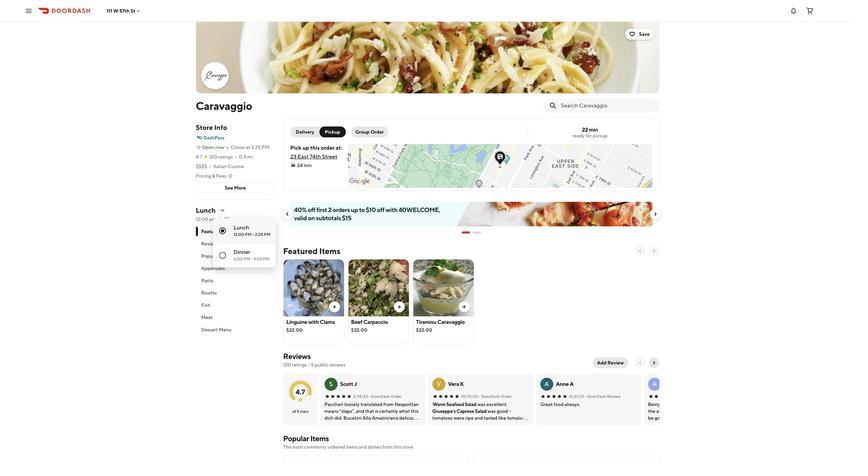 Task type: vqa. For each thing, say whether or not it's contained in the screenshot.
leftmost 4.7
yes



Task type: describe. For each thing, give the bounding box(es) containing it.
pm up dinner 5:00 pm - 9:25 pm
[[264, 232, 270, 237]]

pm up reviews "button"
[[245, 232, 252, 237]]

tiramisu
[[416, 319, 436, 326]]

for
[[586, 133, 592, 139]]

store
[[196, 124, 213, 131]]

risotto
[[201, 291, 217, 296]]

order
[[321, 145, 335, 151]]

linguine
[[286, 319, 307, 326]]

- for dinner
[[251, 257, 253, 262]]

valid
[[294, 215, 307, 222]]

public
[[315, 363, 328, 368]]

previous button of carousel image
[[285, 212, 290, 217]]

add item to cart image
[[332, 305, 337, 310]]

fish
[[201, 303, 210, 308]]

74th
[[310, 154, 321, 160]]

pick up this order at: 23 east 74th street
[[290, 145, 342, 160]]

the
[[283, 445, 291, 450]]

at
[[246, 145, 250, 150]]

items inside button
[[219, 254, 231, 259]]

linguine with clams image
[[284, 259, 344, 317]]

reviews for reviews 120 ratings • 5 public reviews
[[283, 352, 311, 361]]

0 horizontal spatial a
[[544, 381, 549, 388]]

Delivery radio
[[290, 127, 324, 138]]

none radio containing dinner
[[213, 243, 276, 268]]

ready
[[573, 133, 585, 139]]

none radio containing lunch
[[213, 219, 276, 243]]

0 horizontal spatial 120
[[209, 154, 217, 160]]

add item to cart image for caravaggio
[[461, 305, 467, 310]]

0 vertical spatial -
[[217, 217, 219, 222]]

pm down dinner
[[244, 257, 250, 262]]

this inside pick up this order at: 23 east 74th street
[[310, 145, 320, 151]]

tiramisu caravaggio image
[[413, 259, 474, 317]]

57th
[[119, 8, 130, 13]]

east
[[298, 154, 309, 160]]

and
[[359, 445, 367, 450]]

40welcome,
[[399, 207, 440, 214]]

from
[[383, 445, 393, 450]]

120 inside reviews 120 ratings • 5 public reviews
[[283, 363, 291, 368]]

dinner
[[233, 249, 250, 256]]

open now
[[202, 145, 224, 150]]

anne a
[[556, 381, 574, 388]]

• right now on the top of page
[[227, 145, 229, 150]]

store info
[[196, 124, 227, 131]]

see more button
[[196, 183, 275, 194]]

more
[[234, 185, 246, 191]]

first
[[316, 207, 327, 214]]

see
[[225, 185, 233, 191]]

2:25 inside lunch 12:00 pm - 2:25 pm
[[255, 232, 263, 237]]

caravaggio inside tiramisu caravaggio $22.00
[[437, 319, 465, 326]]

120 ratings •
[[209, 154, 237, 160]]

0 items, open order cart image
[[806, 7, 814, 15]]

popular items button
[[196, 250, 275, 263]]

$32.00 inside linguine with clams $32.00
[[286, 328, 303, 333]]

s
[[329, 381, 333, 388]]

unselected image
[[218, 252, 227, 260]]

doordash for s
[[371, 394, 390, 399]]

of
[[292, 409, 296, 414]]

open
[[202, 145, 214, 150]]

Item Search search field
[[561, 102, 654, 110]]

dinner 5:00 pm - 9:25 pm
[[233, 249, 269, 262]]

appetizers button
[[196, 263, 275, 275]]

23 east 74th street link
[[290, 154, 337, 160]]

featured inside the featured items heading
[[283, 246, 318, 256]]

mi
[[247, 154, 253, 160]]

0 vertical spatial salad
[[465, 402, 476, 408]]

add item to cart image for carpaccio
[[397, 305, 402, 310]]

next image
[[651, 360, 657, 366]]

meat button
[[196, 312, 275, 324]]

0 vertical spatial featured items
[[201, 229, 233, 235]]

lunch for lunch 12:00 pm - 2:25 pm
[[233, 225, 249, 231]]

most
[[292, 445, 303, 450]]

now
[[215, 145, 224, 150]]

up inside pick up this order at: 23 east 74th street
[[303, 145, 309, 151]]

pm right 9:25
[[263, 257, 269, 262]]

• inside reviews 120 ratings • 5 public reviews
[[308, 363, 310, 368]]

scott
[[340, 381, 353, 388]]

commonly
[[304, 445, 327, 450]]

min for 24
[[304, 163, 312, 168]]

risotto button
[[196, 287, 275, 299]]

map region
[[276, 90, 713, 265]]

this inside popular items the most commonly ordered items and dishes from this store
[[394, 445, 402, 450]]

fees
[[216, 173, 226, 179]]

notification bell image
[[790, 7, 798, 15]]

40% off first 2 orders up to $10 off with 40welcome, valid on subtotals $15
[[294, 207, 440, 222]]

1 horizontal spatial 4.7
[[296, 388, 305, 396]]

seafood
[[446, 402, 464, 408]]

at:
[[336, 145, 342, 151]]

lunch 12:00 pm - 2:25 pm
[[233, 225, 270, 237]]

featured items heading
[[283, 246, 340, 257]]

italian
[[213, 164, 227, 169]]

with inside 40% off first 2 orders up to $10 off with 40welcome, valid on subtotals $15
[[386, 207, 398, 214]]

• doordash order for v
[[479, 394, 512, 399]]

beef
[[351, 319, 362, 326]]

v
[[437, 381, 441, 388]]

street
[[322, 154, 337, 160]]

clams
[[320, 319, 335, 326]]

meat
[[201, 315, 213, 321]]

popular for popular items
[[201, 254, 218, 259]]

with inside linguine with clams $32.00
[[308, 319, 319, 326]]

reviews 120 ratings • 5 public reviews
[[283, 352, 346, 368]]

$22.00
[[416, 328, 432, 333]]

items
[[346, 445, 358, 450]]

caprese
[[457, 409, 474, 414]]

pasta
[[201, 278, 213, 284]]

popular items
[[201, 254, 231, 259]]

1 pm from the left
[[209, 217, 216, 222]]

• right 10/19/22
[[479, 394, 480, 399]]

24 min
[[297, 163, 312, 168]]

9:25
[[254, 257, 262, 262]]

12:00 inside lunch 12:00 pm - 2:25 pm
[[233, 232, 244, 237]]

scott j
[[340, 381, 357, 388]]

linguine with clams $32.00
[[286, 319, 335, 333]]

2:25 for pm
[[251, 145, 261, 150]]

dessert menu
[[201, 327, 232, 333]]

$15
[[342, 215, 351, 222]]

dessert
[[201, 327, 218, 333]]

option group containing lunch
[[213, 219, 276, 268]]

pm right at
[[262, 145, 269, 150]]

previous image
[[638, 360, 643, 366]]

tiramisu caravaggio $22.00
[[416, 319, 465, 333]]

23
[[290, 154, 297, 160]]

next button of carousel image
[[651, 249, 657, 254]]

reviews link
[[283, 352, 311, 361]]

dishes
[[368, 445, 382, 450]]



Task type: locate. For each thing, give the bounding box(es) containing it.
ratings up italian
[[218, 154, 233, 160]]

1 vertical spatial review
[[607, 394, 621, 399]]

reviews up popular items
[[201, 241, 219, 247]]

• doordash review
[[585, 394, 621, 399]]

off
[[308, 207, 315, 214], [377, 207, 385, 214]]

0 horizontal spatial doordash
[[371, 394, 390, 399]]

$$$$
[[196, 164, 207, 169]]

to
[[359, 207, 365, 214]]

items up reviews "button"
[[221, 229, 233, 235]]

fish button
[[196, 299, 275, 312]]

5
[[311, 363, 314, 368], [297, 409, 299, 414]]

0 horizontal spatial caravaggio
[[196, 99, 252, 112]]

1 vertical spatial lunch
[[233, 225, 249, 231]]

120 down reviews link
[[283, 363, 291, 368]]

1 add item to cart image from the left
[[397, 305, 402, 310]]

0 horizontal spatial 12:00
[[196, 217, 208, 222]]

ordered
[[328, 445, 345, 450]]

0 horizontal spatial with
[[308, 319, 319, 326]]

1 horizontal spatial doordash
[[481, 394, 500, 399]]

order for v
[[501, 394, 512, 399]]

0 vertical spatial review
[[608, 360, 624, 366]]

3 doordash from the left
[[587, 394, 606, 399]]

0 horizontal spatial add item to cart image
[[397, 305, 402, 310]]

warm
[[433, 402, 446, 408]]

1 horizontal spatial add item to cart image
[[461, 305, 467, 310]]

2 vertical spatial 2:25
[[255, 232, 263, 237]]

popular inside popular items the most commonly ordered items and dishes from this store
[[283, 435, 309, 443]]

a
[[544, 381, 549, 388], [652, 381, 657, 388], [570, 381, 574, 388]]

0 vertical spatial featured
[[201, 229, 221, 235]]

popular up appetizers
[[201, 254, 218, 259]]

5 left public
[[311, 363, 314, 368]]

1 • doordash order from the left
[[369, 394, 402, 399]]

doordash for v
[[481, 394, 500, 399]]

popular up most
[[283, 435, 309, 443]]

None radio
[[213, 219, 276, 243]]

1 vertical spatial with
[[308, 319, 319, 326]]

0 vertical spatial 12:00
[[196, 217, 208, 222]]

appetizers
[[201, 266, 225, 271]]

0 vertical spatial popular
[[201, 254, 218, 259]]

select promotional banner element
[[462, 227, 481, 239]]

with right $10
[[386, 207, 398, 214]]

1 horizontal spatial $32.00
[[351, 328, 367, 333]]

lunch up reviews "button"
[[233, 225, 249, 231]]

1 horizontal spatial up
[[351, 207, 358, 214]]

0 horizontal spatial off
[[308, 207, 315, 214]]

0 horizontal spatial min
[[304, 163, 312, 168]]

group order button
[[351, 127, 388, 138]]

12:00 pm - 2:25 pm
[[196, 217, 238, 222]]

111 w 57th st
[[107, 8, 135, 13]]

1 vertical spatial featured
[[283, 246, 318, 256]]

$32.00 inside beef carpaccio $32.00
[[351, 328, 367, 333]]

open menu image
[[25, 7, 33, 15]]

111
[[107, 8, 112, 13]]

- for lunch
[[252, 232, 254, 237]]

0 horizontal spatial 5
[[297, 409, 299, 414]]

doordash right 10/19/22
[[481, 394, 500, 399]]

items down subtotals
[[319, 246, 340, 256]]

review right add
[[608, 360, 624, 366]]

order
[[371, 129, 384, 135], [391, 394, 402, 399], [501, 394, 512, 399]]

caravaggio up info
[[196, 99, 252, 112]]

1 horizontal spatial pm
[[231, 217, 238, 222]]

featured items down 12:00 pm - 2:25 pm
[[201, 229, 233, 235]]

- up the selected "image"
[[217, 217, 219, 222]]

1 vertical spatial up
[[351, 207, 358, 214]]

1 horizontal spatial this
[[394, 445, 402, 450]]

pickup
[[593, 133, 608, 139]]

0 horizontal spatial • doordash order
[[369, 394, 402, 399]]

1 vertical spatial 12:00
[[233, 232, 244, 237]]

selected image
[[218, 227, 227, 235]]

2:25 for pm
[[220, 217, 230, 222]]

4.7
[[196, 154, 202, 160], [296, 388, 305, 396]]

items left 5:00
[[219, 254, 231, 259]]

- left 9:25
[[251, 257, 253, 262]]

- inside lunch 12:00 pm - 2:25 pm
[[252, 232, 254, 237]]

0.9 mi
[[239, 154, 253, 160]]

Pickup radio
[[319, 127, 346, 138]]

$32.00 down beef
[[351, 328, 367, 333]]

22
[[582, 127, 588, 133]]

this
[[310, 145, 320, 151], [394, 445, 402, 450]]

2 vertical spatial -
[[251, 257, 253, 262]]

0 vertical spatial caravaggio
[[196, 99, 252, 112]]

order inside button
[[371, 129, 384, 135]]

warm seafood salad giuseppe's caprese salad
[[432, 402, 487, 414]]

1 horizontal spatial 5
[[311, 363, 314, 368]]

lunch inside lunch 12:00 pm - 2:25 pm
[[233, 225, 249, 231]]

doordash for a
[[587, 394, 606, 399]]

1 vertical spatial featured items
[[283, 246, 340, 256]]

1 vertical spatial 5
[[297, 409, 299, 414]]

min right 24
[[304, 163, 312, 168]]

off up on
[[308, 207, 315, 214]]

pick
[[290, 145, 301, 151]]

0 vertical spatial 4.7
[[196, 154, 202, 160]]

5 right of
[[297, 409, 299, 414]]

popular
[[201, 254, 218, 259], [283, 435, 309, 443]]

0 horizontal spatial $32.00
[[286, 328, 303, 333]]

0 horizontal spatial up
[[303, 145, 309, 151]]

1 vertical spatial -
[[252, 232, 254, 237]]

1 vertical spatial ratings
[[292, 363, 307, 368]]

5:00
[[233, 257, 243, 262]]

popular items the most commonly ordered items and dishes from this store
[[283, 435, 414, 450]]

1 horizontal spatial a
[[570, 381, 574, 388]]

1 vertical spatial this
[[394, 445, 402, 450]]

reviews down linguine with clams $32.00
[[283, 352, 311, 361]]

orders
[[333, 207, 350, 214]]

1 vertical spatial salad
[[475, 409, 487, 414]]

• doordash order right the 2/14/23 at bottom
[[369, 394, 402, 399]]

0 horizontal spatial this
[[310, 145, 320, 151]]

- inside dinner 5:00 pm - 9:25 pm
[[251, 257, 253, 262]]

0 horizontal spatial ratings
[[218, 154, 233, 160]]

1 vertical spatial caravaggio
[[437, 319, 465, 326]]

• left 0.9
[[235, 154, 237, 160]]

2 • doordash order from the left
[[479, 394, 512, 399]]

this up 74th
[[310, 145, 320, 151]]

1 horizontal spatial 120
[[283, 363, 291, 368]]

min right 22
[[589, 127, 598, 133]]

items inside heading
[[319, 246, 340, 256]]

0 vertical spatial 5
[[311, 363, 314, 368]]

0 vertical spatial 120
[[209, 154, 217, 160]]

beef carpaccio $32.00
[[351, 319, 388, 333]]

items up commonly
[[310, 435, 329, 443]]

ratings down reviews link
[[292, 363, 307, 368]]

0 horizontal spatial reviews
[[201, 241, 219, 247]]

vera k
[[448, 381, 464, 388]]

• right the 2/14/23 at bottom
[[369, 394, 370, 399]]

add
[[597, 360, 607, 366]]

120
[[209, 154, 217, 160], [283, 363, 291, 368]]

0 horizontal spatial popular
[[201, 254, 218, 259]]

2:25 up dinner 5:00 pm - 9:25 pm
[[255, 232, 263, 237]]

review
[[608, 360, 624, 366], [607, 394, 621, 399]]

cuisine
[[228, 164, 244, 169]]

min inside the 22 min ready for pickup
[[589, 127, 598, 133]]

up
[[303, 145, 309, 151], [351, 207, 358, 214]]

featured
[[201, 229, 221, 235], [283, 246, 318, 256]]

0 horizontal spatial 4.7
[[196, 154, 202, 160]]

st
[[131, 8, 135, 13]]

ratings
[[218, 154, 233, 160], [292, 363, 307, 368]]

order for s
[[391, 394, 402, 399]]

1 vertical spatial 2:25
[[220, 217, 230, 222]]

1 horizontal spatial popular
[[283, 435, 309, 443]]

•
[[227, 145, 229, 150], [235, 154, 237, 160], [209, 164, 211, 169], [308, 363, 310, 368], [369, 394, 370, 399], [479, 394, 480, 399], [585, 394, 587, 399]]

min for 22
[[589, 127, 598, 133]]

0 horizontal spatial pm
[[209, 217, 216, 222]]

1 vertical spatial 4.7
[[296, 388, 305, 396]]

1 horizontal spatial lunch
[[233, 225, 249, 231]]

1 vertical spatial popular
[[283, 435, 309, 443]]

save
[[639, 31, 650, 37]]

12:00
[[196, 217, 208, 222], [233, 232, 244, 237]]

menus image
[[220, 208, 225, 213]]

info
[[214, 124, 227, 131]]

• left public
[[308, 363, 310, 368]]

0 horizontal spatial lunch
[[196, 207, 216, 214]]

doordash right the 2/14/23 at bottom
[[371, 394, 390, 399]]

• closes at 2:25 pm
[[227, 145, 269, 150]]

0 vertical spatial up
[[303, 145, 309, 151]]

1 horizontal spatial with
[[386, 207, 398, 214]]

up inside 40% off first 2 orders up to $10 off with 40welcome, valid on subtotals $15
[[351, 207, 358, 214]]

0 vertical spatial ratings
[[218, 154, 233, 160]]

caravaggio image
[[196, 22, 659, 94], [202, 63, 228, 89]]

featured items
[[201, 229, 233, 235], [283, 246, 340, 256]]

a right the anne
[[570, 381, 574, 388]]

add review
[[597, 360, 624, 366]]

add item to cart image
[[397, 305, 402, 310], [461, 305, 467, 310]]

items inside popular items the most commonly ordered items and dishes from this store
[[310, 435, 329, 443]]

previous button of carousel image
[[638, 249, 643, 254]]

• doordash order
[[369, 394, 402, 399], [479, 394, 512, 399]]

doordash right 12/21/21
[[587, 394, 606, 399]]

min
[[589, 127, 598, 133], [304, 163, 312, 168]]

reviews
[[329, 363, 346, 368]]

120 down the "open now" in the top left of the page
[[209, 154, 217, 160]]

0 horizontal spatial featured
[[201, 229, 221, 235]]

review inside button
[[608, 360, 624, 366]]

1 horizontal spatial ratings
[[292, 363, 307, 368]]

1 horizontal spatial off
[[377, 207, 385, 214]]

pasta button
[[196, 275, 275, 287]]

lunch for lunch
[[196, 207, 216, 214]]

0 horizontal spatial featured items
[[201, 229, 233, 235]]

option group
[[213, 219, 276, 268]]

• right "$$$$"
[[209, 164, 211, 169]]

store
[[403, 445, 414, 450]]

1 horizontal spatial reviews
[[283, 352, 311, 361]]

a left the anne
[[544, 381, 549, 388]]

1 off from the left
[[308, 207, 315, 214]]

1 horizontal spatial min
[[589, 127, 598, 133]]

1 horizontal spatial 12:00
[[233, 232, 244, 237]]

0 vertical spatial 2:25
[[251, 145, 261, 150]]

1 vertical spatial reviews
[[283, 352, 311, 361]]

with
[[386, 207, 398, 214], [308, 319, 319, 326]]

review down add review button
[[607, 394, 621, 399]]

0 vertical spatial reviews
[[201, 241, 219, 247]]

featured down valid
[[283, 246, 318, 256]]

giuseppe's caprese salad button
[[432, 408, 487, 415]]

up left to
[[351, 207, 358, 214]]

this right from
[[394, 445, 402, 450]]

1 horizontal spatial caravaggio
[[437, 319, 465, 326]]

$$$$ • italian cuisine
[[196, 164, 244, 169]]

pickup
[[325, 129, 340, 135]]

salad right caprese
[[475, 409, 487, 414]]

2:25 right at
[[251, 145, 261, 150]]

2 horizontal spatial doordash
[[587, 394, 606, 399]]

0 vertical spatial with
[[386, 207, 398, 214]]

anne
[[556, 381, 569, 388]]

ratings inside reviews 120 ratings • 5 public reviews
[[292, 363, 307, 368]]

1 horizontal spatial order
[[391, 394, 402, 399]]

reviews for reviews
[[201, 241, 219, 247]]

reviews inside reviews 120 ratings • 5 public reviews
[[283, 352, 311, 361]]

delivery
[[296, 129, 314, 135]]

beef carpaccio image
[[348, 259, 409, 317]]

j
[[354, 381, 357, 388]]

&
[[212, 173, 215, 179]]

popular for popular items the most commonly ordered items and dishes from this store
[[283, 435, 309, 443]]

0 vertical spatial this
[[310, 145, 320, 151]]

vera
[[448, 381, 459, 388]]

$32.00 down linguine
[[286, 328, 303, 333]]

2 horizontal spatial a
[[652, 381, 657, 388]]

1 vertical spatial 120
[[283, 363, 291, 368]]

pricing & fees
[[196, 173, 226, 179]]

1 $32.00 from the left
[[286, 328, 303, 333]]

• right 12/21/21
[[585, 394, 587, 399]]

reviews inside "button"
[[201, 241, 219, 247]]

4.7 up the of 5 stars on the bottom of page
[[296, 388, 305, 396]]

group order
[[355, 129, 384, 135]]

None radio
[[213, 243, 276, 268]]

pm up lunch 12:00 pm - 2:25 pm in the left of the page
[[231, 217, 238, 222]]

2:25 down menus image
[[220, 217, 230, 222]]

menu
[[219, 327, 232, 333]]

with left clams
[[308, 319, 319, 326]]

1 horizontal spatial featured
[[283, 246, 318, 256]]

111 w 57th st button
[[107, 8, 141, 13]]

reviews
[[201, 241, 219, 247], [283, 352, 311, 361]]

pricing & fees button
[[196, 173, 233, 180]]

caravaggio right tiramisu
[[437, 319, 465, 326]]

closes
[[231, 145, 245, 150]]

warm seafood salad button
[[433, 401, 476, 408]]

2 add item to cart image from the left
[[461, 305, 467, 310]]

• doordash order for s
[[369, 394, 402, 399]]

2 pm from the left
[[231, 217, 238, 222]]

4.7 up "$$$$"
[[196, 154, 202, 160]]

salad down 10/19/22
[[465, 402, 476, 408]]

0 vertical spatial lunch
[[196, 207, 216, 214]]

1 doordash from the left
[[371, 394, 390, 399]]

1 horizontal spatial featured items
[[283, 246, 340, 256]]

0.9
[[239, 154, 246, 160]]

on
[[308, 215, 315, 222]]

doordash
[[371, 394, 390, 399], [481, 394, 500, 399], [587, 394, 606, 399]]

1 horizontal spatial • doordash order
[[479, 394, 512, 399]]

0 horizontal spatial order
[[371, 129, 384, 135]]

powered by google image
[[349, 178, 370, 185]]

2 off from the left
[[377, 207, 385, 214]]

a down next image
[[652, 381, 657, 388]]

5 inside reviews 120 ratings • 5 public reviews
[[311, 363, 314, 368]]

0 vertical spatial min
[[589, 127, 598, 133]]

off right $10
[[377, 207, 385, 214]]

2 doordash from the left
[[481, 394, 500, 399]]

pm up reviews "button"
[[209, 217, 216, 222]]

featured items down on
[[283, 246, 340, 256]]

featured down 12:00 pm - 2:25 pm
[[201, 229, 221, 235]]

10/19/22
[[461, 394, 478, 399]]

lunch up 12:00 pm - 2:25 pm
[[196, 207, 216, 214]]

• doordash order right 10/19/22
[[479, 394, 512, 399]]

2 horizontal spatial order
[[501, 394, 512, 399]]

group
[[355, 129, 370, 135]]

caravaggio
[[196, 99, 252, 112], [437, 319, 465, 326]]

next button of carousel image
[[653, 212, 658, 217]]

of 5 stars
[[292, 409, 308, 414]]

- up reviews "button"
[[252, 232, 254, 237]]

k
[[460, 381, 464, 388]]

order methods option group
[[290, 127, 346, 138]]

1 vertical spatial min
[[304, 163, 312, 168]]

2 $32.00 from the left
[[351, 328, 367, 333]]

popular inside button
[[201, 254, 218, 259]]

up up east
[[303, 145, 309, 151]]



